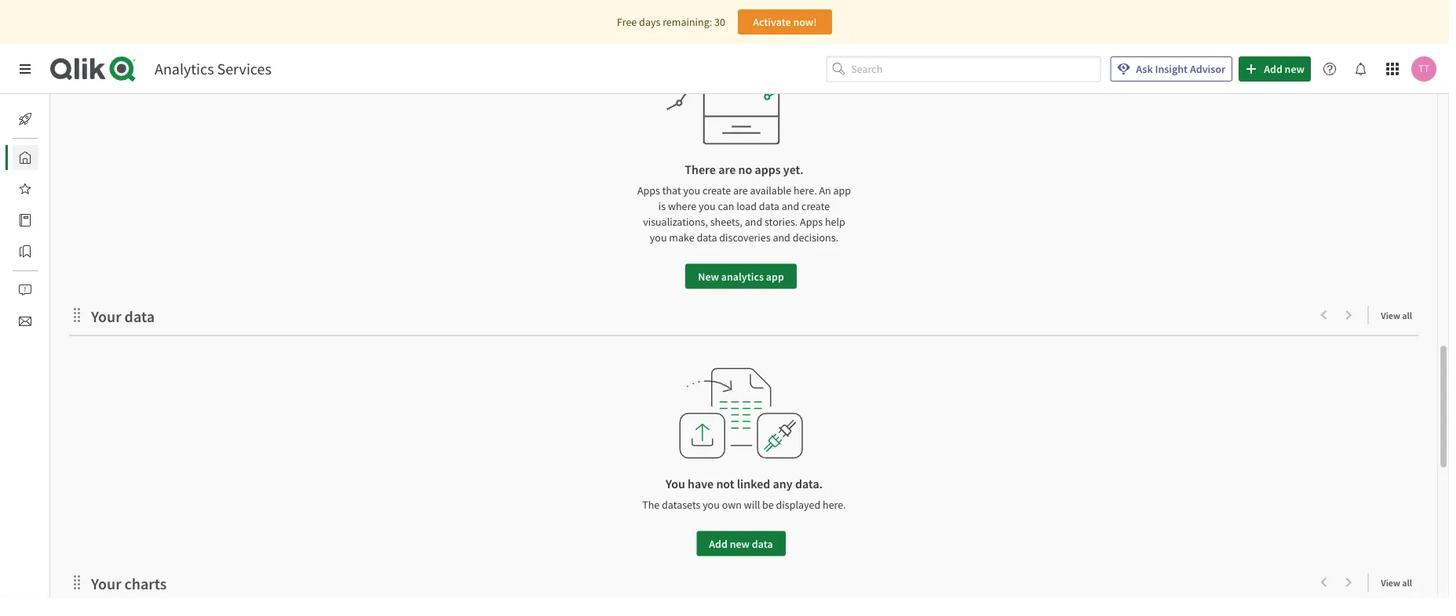 Task type: vqa. For each thing, say whether or not it's contained in the screenshot.
View All
yes



Task type: locate. For each thing, give the bounding box(es) containing it.
your data link
[[91, 307, 161, 327]]

app right analytics
[[766, 270, 784, 284]]

analytics services
[[155, 59, 271, 79]]

your data
[[91, 307, 155, 327]]

here.
[[794, 183, 817, 198], [823, 498, 846, 512]]

move collection image
[[69, 576, 85, 591]]

2 all from the top
[[1402, 578, 1412, 590]]

data down available
[[759, 199, 779, 213]]

0 horizontal spatial app
[[766, 270, 784, 284]]

0 vertical spatial view
[[1381, 310, 1400, 322]]

0 vertical spatial all
[[1402, 310, 1412, 322]]

0 horizontal spatial add
[[709, 537, 728, 552]]

add new
[[1264, 62, 1305, 76]]

charts
[[125, 575, 167, 594]]

apps up is
[[637, 183, 660, 198]]

here. right displayed
[[823, 498, 846, 512]]

all
[[1402, 310, 1412, 322], [1402, 578, 1412, 590]]

add right advisor
[[1264, 62, 1283, 76]]

1 vertical spatial add
[[709, 537, 728, 552]]

0 vertical spatial apps
[[637, 183, 660, 198]]

1 view all link from the top
[[1381, 306, 1419, 326]]

new for add new
[[1285, 62, 1305, 76]]

analytics services element
[[155, 59, 271, 79]]

add new data
[[709, 537, 773, 552]]

1 vertical spatial here.
[[823, 498, 846, 512]]

where
[[668, 199, 696, 213]]

app right an at the right top of the page
[[833, 183, 851, 198]]

0 horizontal spatial here.
[[794, 183, 817, 198]]

1 all from the top
[[1402, 310, 1412, 322]]

collections image
[[19, 246, 31, 258]]

have
[[688, 477, 714, 493]]

1 vertical spatial your
[[91, 575, 121, 594]]

add inside button
[[709, 537, 728, 552]]

view for your charts
[[1381, 578, 1400, 590]]

are left no
[[718, 162, 736, 178]]

new
[[1285, 62, 1305, 76], [730, 537, 750, 552]]

create down an at the right top of the page
[[802, 199, 830, 213]]

0 vertical spatial app
[[833, 183, 851, 198]]

2 vertical spatial and
[[773, 231, 790, 245]]

1 horizontal spatial here.
[[823, 498, 846, 512]]

view all for your data
[[1381, 310, 1412, 322]]

create up can
[[703, 183, 731, 198]]

here. inside you have not linked any data. the datasets you own will be displayed here.
[[823, 498, 846, 512]]

no
[[738, 162, 752, 178]]

1 horizontal spatial app
[[833, 183, 851, 198]]

1 your from the top
[[91, 307, 121, 327]]

1 vertical spatial apps
[[800, 215, 823, 229]]

are up load
[[733, 183, 748, 198]]

new analytics app button
[[685, 264, 797, 289]]

1 vertical spatial view all
[[1381, 578, 1412, 590]]

new inside add new dropdown button
[[1285, 62, 1305, 76]]

0 vertical spatial are
[[718, 162, 736, 178]]

main content containing your data
[[44, 0, 1449, 599]]

and up the stories.
[[782, 199, 799, 213]]

0 vertical spatial add
[[1264, 62, 1283, 76]]

favorites image
[[19, 183, 31, 195]]

new inside add new data button
[[730, 537, 750, 552]]

apps up decisions.
[[800, 215, 823, 229]]

own
[[722, 498, 742, 512]]

you
[[683, 183, 700, 198], [699, 199, 716, 213], [650, 231, 667, 245], [703, 498, 720, 512]]

view all
[[1381, 310, 1412, 322], [1381, 578, 1412, 590]]

move collection image
[[69, 308, 85, 324]]

1 horizontal spatial add
[[1264, 62, 1283, 76]]

be
[[762, 498, 774, 512]]

free days remaining: 30
[[617, 15, 725, 29]]

you inside you have not linked any data. the datasets you own will be displayed here.
[[703, 498, 720, 512]]

are
[[718, 162, 736, 178], [733, 183, 748, 198]]

view all link for your data
[[1381, 306, 1419, 326]]

your for your charts
[[91, 575, 121, 594]]

0 vertical spatial view all link
[[1381, 306, 1419, 326]]

data down sheets,
[[697, 231, 717, 245]]

sheets,
[[710, 215, 743, 229]]

0 vertical spatial create
[[703, 183, 731, 198]]

1 horizontal spatial create
[[802, 199, 830, 213]]

create
[[703, 183, 731, 198], [802, 199, 830, 213]]

0 vertical spatial here.
[[794, 183, 817, 198]]

2 view all link from the top
[[1381, 574, 1419, 593]]

days
[[639, 15, 660, 29]]

view all for your charts
[[1381, 578, 1412, 590]]

app inside new analytics app button
[[766, 270, 784, 284]]

1 view all from the top
[[1381, 310, 1412, 322]]

view all link
[[1381, 306, 1419, 326], [1381, 574, 1419, 593]]

and
[[782, 199, 799, 213], [745, 215, 762, 229], [773, 231, 790, 245]]

here. inside there are no apps yet. apps that you create are available here. an app is where you can load data and create visualizations, sheets, and stories. apps help you make data discoveries and decisions.
[[794, 183, 817, 198]]

your right move collection image
[[91, 575, 121, 594]]

you left own
[[703, 498, 720, 512]]

add inside dropdown button
[[1264, 62, 1283, 76]]

main content
[[44, 0, 1449, 599]]

your right move collection icon
[[91, 307, 121, 327]]

1 vertical spatial app
[[766, 270, 784, 284]]

1 vertical spatial view
[[1381, 578, 1400, 590]]

here. left an at the right top of the page
[[794, 183, 817, 198]]

1 view from the top
[[1381, 310, 1400, 322]]

searchbar element
[[826, 56, 1101, 82]]

add new data button
[[697, 532, 786, 557]]

the
[[642, 498, 660, 512]]

app inside there are no apps yet. apps that you create are available here. an app is where you can load data and create visualizations, sheets, and stories. apps help you make data discoveries and decisions.
[[833, 183, 851, 198]]

your
[[91, 307, 121, 327], [91, 575, 121, 594]]

apps
[[755, 162, 781, 178]]

datasets
[[662, 498, 701, 512]]

you down visualizations, at left
[[650, 231, 667, 245]]

2 your from the top
[[91, 575, 121, 594]]

apps
[[637, 183, 660, 198], [800, 215, 823, 229]]

add
[[1264, 62, 1283, 76], [709, 537, 728, 552]]

1 vertical spatial view all link
[[1381, 574, 1419, 593]]

0 vertical spatial your
[[91, 307, 121, 327]]

2 view all from the top
[[1381, 578, 1412, 590]]

data down be
[[752, 537, 773, 552]]

0 horizontal spatial new
[[730, 537, 750, 552]]

new for add new data
[[730, 537, 750, 552]]

displayed
[[776, 498, 821, 512]]

0 vertical spatial new
[[1285, 62, 1305, 76]]

data
[[759, 199, 779, 213], [697, 231, 717, 245], [125, 307, 155, 327], [752, 537, 773, 552]]

1 horizontal spatial new
[[1285, 62, 1305, 76]]

0 vertical spatial view all
[[1381, 310, 1412, 322]]

1 horizontal spatial apps
[[800, 215, 823, 229]]

services
[[217, 59, 271, 79]]

there are no apps yet. apps that you create are available here. an app is where you can load data and create visualizations, sheets, and stories. apps help you make data discoveries and decisions.
[[637, 162, 851, 245]]

1 vertical spatial new
[[730, 537, 750, 552]]

1 vertical spatial all
[[1402, 578, 1412, 590]]

app
[[833, 183, 851, 198], [766, 270, 784, 284]]

data.
[[795, 477, 823, 493]]

help
[[825, 215, 845, 229]]

free
[[617, 15, 637, 29]]

add down own
[[709, 537, 728, 552]]

and down the stories.
[[773, 231, 790, 245]]

decisions.
[[793, 231, 839, 245]]

0 horizontal spatial create
[[703, 183, 731, 198]]

and down load
[[745, 215, 762, 229]]

1 vertical spatial create
[[802, 199, 830, 213]]

new analytics app
[[698, 270, 784, 284]]

view
[[1381, 310, 1400, 322], [1381, 578, 1400, 590]]

2 view from the top
[[1381, 578, 1400, 590]]



Task type: describe. For each thing, give the bounding box(es) containing it.
subscriptions image
[[19, 316, 31, 328]]

all for your data
[[1402, 310, 1412, 322]]

any
[[773, 477, 793, 493]]

30
[[714, 15, 725, 29]]

data inside button
[[752, 537, 773, 552]]

analytics
[[155, 59, 214, 79]]

remaining:
[[663, 15, 712, 29]]

now!
[[793, 15, 817, 29]]

catalog image
[[19, 214, 31, 227]]

activate now!
[[753, 15, 817, 29]]

analytics
[[721, 270, 764, 284]]

can
[[718, 199, 734, 213]]

will
[[744, 498, 760, 512]]

your charts link
[[91, 575, 173, 594]]

make
[[669, 231, 694, 245]]

is
[[658, 199, 666, 213]]

1 vertical spatial and
[[745, 215, 762, 229]]

ask
[[1136, 62, 1153, 76]]

home image
[[19, 152, 31, 164]]

1 vertical spatial are
[[733, 183, 748, 198]]

not
[[716, 477, 734, 493]]

insight
[[1155, 62, 1188, 76]]

load
[[737, 199, 757, 213]]

activate
[[753, 15, 791, 29]]

you
[[666, 477, 685, 493]]

0 vertical spatial and
[[782, 199, 799, 213]]

open sidebar menu image
[[19, 63, 31, 75]]

you have not linked any data. the datasets you own will be displayed here.
[[642, 477, 846, 512]]

getting started image
[[19, 113, 31, 126]]

new
[[698, 270, 719, 284]]

your charts
[[91, 575, 167, 594]]

stories.
[[765, 215, 798, 229]]

add for add new
[[1264, 62, 1283, 76]]

terry turtle image
[[1411, 57, 1437, 82]]

0 horizontal spatial apps
[[637, 183, 660, 198]]

navigation pane element
[[0, 100, 50, 341]]

advisor
[[1190, 62, 1226, 76]]

ask insight advisor button
[[1110, 57, 1233, 82]]

add for add new data
[[709, 537, 728, 552]]

discoveries
[[719, 231, 771, 245]]

there
[[685, 162, 716, 178]]

data right move collection icon
[[125, 307, 155, 327]]

available
[[750, 183, 791, 198]]

activate now! link
[[738, 9, 832, 35]]

linked
[[737, 477, 770, 493]]

all for your charts
[[1402, 578, 1412, 590]]

visualizations,
[[643, 215, 708, 229]]

that
[[662, 183, 681, 198]]

Search text field
[[851, 56, 1101, 82]]

add new button
[[1239, 57, 1311, 82]]

you left can
[[699, 199, 716, 213]]

yet.
[[783, 162, 804, 178]]

alerts image
[[19, 284, 31, 297]]

ask insight advisor
[[1136, 62, 1226, 76]]

you up where
[[683, 183, 700, 198]]

your for your data
[[91, 307, 121, 327]]

view for your data
[[1381, 310, 1400, 322]]

an
[[819, 183, 831, 198]]

view all link for your charts
[[1381, 574, 1419, 593]]



